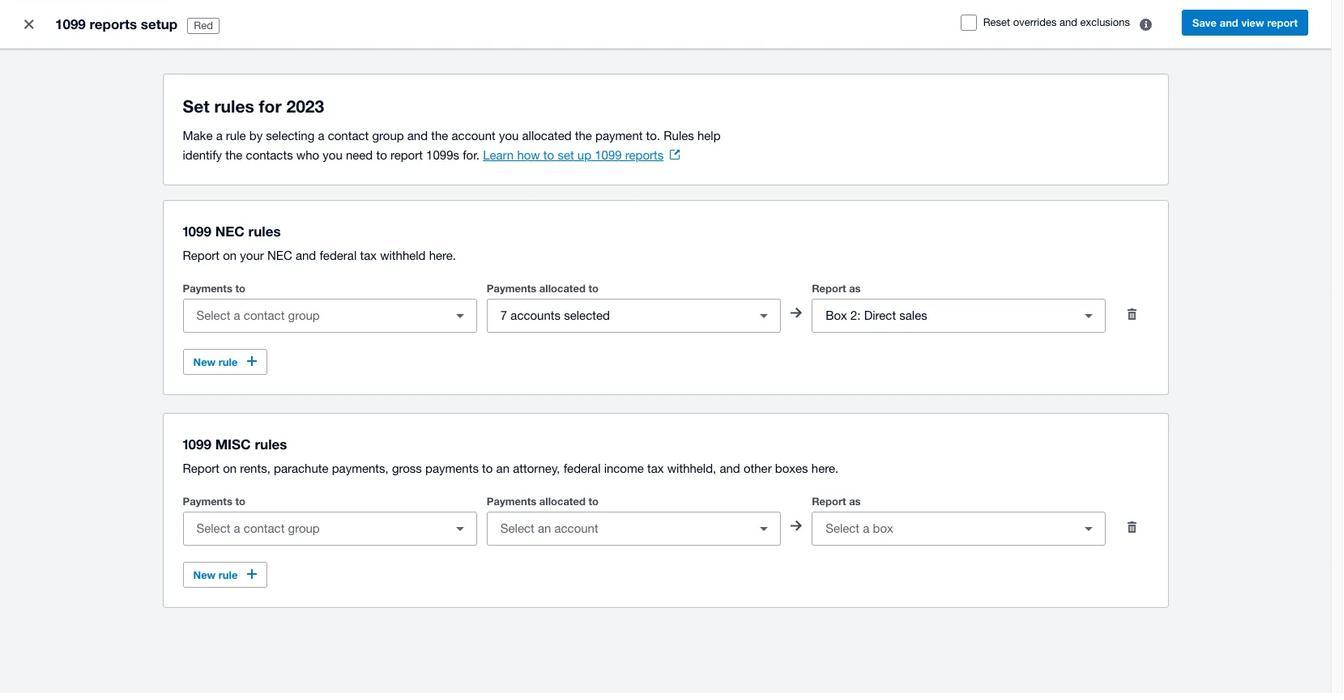 Task type: vqa. For each thing, say whether or not it's contained in the screenshot.
THE NEW RULE button
yes



Task type: locate. For each thing, give the bounding box(es) containing it.
nec up your
[[215, 223, 245, 240]]

new rule
[[193, 356, 238, 369], [193, 569, 238, 582]]

new rule for nec
[[193, 356, 238, 369]]

1099
[[55, 15, 86, 32], [595, 148, 622, 162], [183, 223, 211, 240], [183, 436, 211, 453]]

the up up
[[575, 129, 592, 143]]

you
[[499, 129, 519, 143], [323, 148, 343, 162]]

and right overrides
[[1060, 16, 1078, 28]]

payments to
[[183, 282, 246, 295], [183, 495, 246, 508]]

1 vertical spatial new rule
[[193, 569, 238, 582]]

parachute
[[274, 462, 329, 476]]

2 as from the top
[[849, 495, 861, 508]]

1 vertical spatial rule
[[219, 356, 238, 369]]

2 on from the top
[[223, 462, 237, 476]]

federal
[[320, 249, 357, 263], [564, 462, 601, 476]]

a up who
[[318, 129, 325, 143]]

view
[[1242, 16, 1265, 29]]

tax left withheld
[[360, 249, 377, 263]]

1 new rule button from the top
[[183, 349, 268, 375]]

0 horizontal spatial nec
[[215, 223, 245, 240]]

report
[[183, 249, 220, 263], [812, 282, 846, 295], [183, 462, 220, 476], [812, 495, 846, 508]]

save
[[1193, 16, 1217, 29]]

how
[[517, 148, 540, 162]]

other
[[744, 462, 772, 476]]

1 vertical spatial report
[[391, 148, 423, 162]]

report inside button
[[1267, 16, 1298, 29]]

2 report as from the top
[[812, 495, 861, 508]]

1 report as field from the top
[[813, 301, 1073, 331]]

1 vertical spatial as
[[849, 495, 861, 508]]

here.
[[429, 249, 456, 263], [812, 462, 839, 476]]

Payments allocated to field
[[488, 301, 748, 331], [488, 514, 748, 545]]

payments allocated to for 1099 misc rules
[[487, 495, 599, 508]]

1 vertical spatial on
[[223, 462, 237, 476]]

the right identify
[[225, 148, 243, 162]]

for.
[[463, 148, 480, 162]]

2 payments allocated to from the top
[[487, 495, 599, 508]]

Payments to field
[[184, 301, 444, 331], [184, 514, 444, 545]]

reports
[[90, 15, 137, 32], [625, 148, 664, 162]]

and left view
[[1220, 16, 1239, 29]]

0 vertical spatial as
[[849, 282, 861, 295]]

1 a from the left
[[216, 129, 223, 143]]

0 horizontal spatial a
[[216, 129, 223, 143]]

rules up your
[[248, 223, 281, 240]]

a
[[216, 129, 223, 143], [318, 129, 325, 143]]

account
[[452, 129, 496, 143]]

and left the other
[[720, 462, 740, 476]]

make a rule by selecting a contact group and the account you allocated the payment to. rules help identify the contacts who you need to report 1099s for.
[[183, 129, 721, 162]]

0 vertical spatial rule
[[226, 129, 246, 143]]

here. right the boxes
[[812, 462, 839, 476]]

the up 1099s
[[431, 129, 448, 143]]

0 vertical spatial report as
[[812, 282, 861, 295]]

rules left for
[[214, 96, 254, 117]]

and
[[1060, 16, 1078, 28], [1220, 16, 1239, 29], [407, 129, 428, 143], [296, 249, 316, 263], [720, 462, 740, 476]]

2 vertical spatial allocated
[[540, 495, 586, 508]]

here. right withheld
[[429, 249, 456, 263]]

1099 down identify
[[183, 223, 211, 240]]

tax
[[360, 249, 377, 263], [647, 462, 664, 476]]

0 vertical spatial federal
[[320, 249, 357, 263]]

setup
[[141, 15, 178, 32]]

reports left setup
[[90, 15, 137, 32]]

2 new rule from the top
[[193, 569, 238, 582]]

1 vertical spatial payments allocated to
[[487, 495, 599, 508]]

on left your
[[223, 249, 237, 263]]

2 new rule button from the top
[[183, 562, 268, 588]]

1 vertical spatial payments to field
[[184, 514, 444, 545]]

0 vertical spatial you
[[499, 129, 519, 143]]

0 vertical spatial report as field
[[813, 301, 1073, 331]]

1 vertical spatial nec
[[267, 249, 292, 263]]

reports down to.
[[625, 148, 664, 162]]

0 vertical spatial tax
[[360, 249, 377, 263]]

1 payments allocated to from the top
[[487, 282, 599, 295]]

1 horizontal spatial nec
[[267, 249, 292, 263]]

0 horizontal spatial here.
[[429, 249, 456, 263]]

payments to down the "rents,"
[[183, 495, 246, 508]]

set
[[183, 96, 210, 117]]

1 vertical spatial new rule button
[[183, 562, 268, 588]]

report down the group on the left of the page
[[391, 148, 423, 162]]

nec
[[215, 223, 245, 240], [267, 249, 292, 263]]

clear overrides and exclusions image
[[1130, 8, 1163, 41]]

0 vertical spatial nec
[[215, 223, 245, 240]]

payments to down your
[[183, 282, 246, 295]]

delete the empty rule image
[[1116, 511, 1149, 544]]

payments to field down report on your nec and federal tax withheld here.
[[184, 301, 444, 331]]

income
[[604, 462, 644, 476]]

1 vertical spatial report as field
[[813, 514, 1073, 545]]

new rule button
[[183, 349, 268, 375], [183, 562, 268, 588]]

selecting
[[266, 129, 315, 143]]

2 report as field from the top
[[813, 514, 1073, 545]]

1 new from the top
[[193, 356, 216, 369]]

0 horizontal spatial you
[[323, 148, 343, 162]]

0 horizontal spatial federal
[[320, 249, 357, 263]]

0 vertical spatial allocated
[[522, 129, 572, 143]]

up
[[578, 148, 592, 162]]

2 vertical spatial rules
[[255, 436, 287, 453]]

reset overrides and exclusions
[[983, 16, 1130, 28]]

1 on from the top
[[223, 249, 237, 263]]

help
[[698, 129, 721, 143]]

0 vertical spatial payments allocated to
[[487, 282, 599, 295]]

nec right your
[[267, 249, 292, 263]]

2 payments allocated to field from the top
[[488, 514, 748, 545]]

0 vertical spatial payments allocated to field
[[488, 301, 748, 331]]

payments allocated to
[[487, 282, 599, 295], [487, 495, 599, 508]]

2 a from the left
[[318, 129, 325, 143]]

overrides
[[1013, 16, 1057, 28]]

and right the group on the left of the page
[[407, 129, 428, 143]]

1 horizontal spatial tax
[[647, 462, 664, 476]]

payments allocated to field for 1099 misc rules
[[488, 514, 748, 545]]

2 payments to field from the top
[[184, 514, 444, 545]]

0 vertical spatial new rule
[[193, 356, 238, 369]]

report on rents, parachute payments, gross payments to an attorney, federal income tax withheld, and other boxes here.
[[183, 462, 839, 476]]

Report as field
[[813, 301, 1073, 331], [813, 514, 1073, 545]]

1 payments to from the top
[[183, 282, 246, 295]]

1 vertical spatial tax
[[647, 462, 664, 476]]

payments
[[183, 282, 232, 295], [487, 282, 537, 295], [183, 495, 232, 508], [487, 495, 537, 508]]

report
[[1267, 16, 1298, 29], [391, 148, 423, 162]]

delete the incomplete rule, where payments allocated to 5000 - cost of goods sold, 5300 - subcontractors, 6000 - advertising, 1400 - inventory asset, 3900 - retained earnings, 4100 - discount received and 4200 - merchandise map to nec box 2 image
[[1116, 298, 1149, 331]]

0 horizontal spatial report
[[391, 148, 423, 162]]

0 vertical spatial payments to field
[[184, 301, 444, 331]]

2 vertical spatial rule
[[219, 569, 238, 582]]

a right make at the left of page
[[216, 129, 223, 143]]

report as
[[812, 282, 861, 295], [812, 495, 861, 508]]

close rules image
[[13, 8, 45, 41]]

1099 right close rules icon
[[55, 15, 86, 32]]

0 vertical spatial report
[[1267, 16, 1298, 29]]

withheld,
[[667, 462, 717, 476]]

on
[[223, 249, 237, 263], [223, 462, 237, 476]]

you up the learn
[[499, 129, 519, 143]]

1 vertical spatial you
[[323, 148, 343, 162]]

2 new from the top
[[193, 569, 216, 582]]

0 vertical spatial payments to
[[183, 282, 246, 295]]

as for 1099 misc rules
[[849, 495, 861, 508]]

tax right income
[[647, 462, 664, 476]]

report as field for 1099 misc rules
[[813, 514, 1073, 545]]

1 vertical spatial new
[[193, 569, 216, 582]]

on for misc
[[223, 462, 237, 476]]

1 vertical spatial allocated
[[540, 282, 586, 295]]

payments to field down the parachute
[[184, 514, 444, 545]]

rules up the "rents,"
[[255, 436, 287, 453]]

for
[[259, 96, 282, 117]]

rule
[[226, 129, 246, 143], [219, 356, 238, 369], [219, 569, 238, 582]]

0 vertical spatial new
[[193, 356, 216, 369]]

1 horizontal spatial the
[[431, 129, 448, 143]]

0 vertical spatial on
[[223, 249, 237, 263]]

save and view report button
[[1182, 10, 1309, 36]]

1099 left misc
[[183, 436, 211, 453]]

payments allocated to for 1099 nec rules
[[487, 282, 599, 295]]

0 vertical spatial new rule button
[[183, 349, 268, 375]]

1 horizontal spatial a
[[318, 129, 325, 143]]

1 horizontal spatial report
[[1267, 16, 1298, 29]]

allocated
[[522, 129, 572, 143], [540, 282, 586, 295], [540, 495, 586, 508]]

1099 for 1099 reports setup
[[55, 15, 86, 32]]

the
[[431, 129, 448, 143], [575, 129, 592, 143], [225, 148, 243, 162]]

0 horizontal spatial reports
[[90, 15, 137, 32]]

rents,
[[240, 462, 271, 476]]

report inside "make a rule by selecting a contact group and the account you allocated the payment to. rules help identify the contacts who you need to report 1099s for."
[[391, 148, 423, 162]]

new for nec
[[193, 356, 216, 369]]

as
[[849, 282, 861, 295], [849, 495, 861, 508]]

2 payments to from the top
[[183, 495, 246, 508]]

by
[[249, 129, 263, 143]]

rules
[[214, 96, 254, 117], [248, 223, 281, 240], [255, 436, 287, 453]]

1 vertical spatial payments allocated to field
[[488, 514, 748, 545]]

1 as from the top
[[849, 282, 861, 295]]

1 horizontal spatial you
[[499, 129, 519, 143]]

new
[[193, 356, 216, 369], [193, 569, 216, 582]]

payments for payments to field associated with 1099 nec rules
[[183, 282, 232, 295]]

1 vertical spatial payments to
[[183, 495, 246, 508]]

federal left withheld
[[320, 249, 357, 263]]

report right view
[[1267, 16, 1298, 29]]

1 payments to field from the top
[[184, 301, 444, 331]]

1 horizontal spatial here.
[[812, 462, 839, 476]]

contacts
[[246, 148, 293, 162]]

to
[[376, 148, 387, 162], [544, 148, 554, 162], [235, 282, 246, 295], [589, 282, 599, 295], [482, 462, 493, 476], [235, 495, 246, 508], [589, 495, 599, 508]]

exclusions
[[1081, 16, 1130, 28]]

need
[[346, 148, 373, 162]]

1 vertical spatial rules
[[248, 223, 281, 240]]

1 new rule from the top
[[193, 356, 238, 369]]

you right who
[[323, 148, 343, 162]]

1 payments allocated to field from the top
[[488, 301, 748, 331]]

1 vertical spatial federal
[[564, 462, 601, 476]]

boxes
[[775, 462, 808, 476]]

on down misc
[[223, 462, 237, 476]]

1 vertical spatial reports
[[625, 148, 664, 162]]

to.
[[646, 129, 660, 143]]

payments
[[425, 462, 479, 476]]

1 report as from the top
[[812, 282, 861, 295]]

federal left income
[[564, 462, 601, 476]]

1099 nec rules
[[183, 223, 281, 240]]

1 vertical spatial report as
[[812, 495, 861, 508]]



Task type: describe. For each thing, give the bounding box(es) containing it.
contact
[[328, 129, 369, 143]]

1099 misc rules
[[183, 436, 287, 453]]

new rule for misc
[[193, 569, 238, 582]]

expand list image
[[748, 513, 780, 545]]

and inside button
[[1220, 16, 1239, 29]]

rules
[[664, 129, 694, 143]]

1 horizontal spatial reports
[[625, 148, 664, 162]]

new for misc
[[193, 569, 216, 582]]

identify
[[183, 148, 222, 162]]

rule inside "make a rule by selecting a contact group and the account you allocated the payment to. rules help identify the contacts who you need to report 1099s for."
[[226, 129, 246, 143]]

rule for misc
[[219, 569, 238, 582]]

payments to for misc
[[183, 495, 246, 508]]

payments to field for 1099 misc rules
[[184, 514, 444, 545]]

report on your nec and federal tax withheld here.
[[183, 249, 456, 263]]

0 vertical spatial reports
[[90, 15, 137, 32]]

1099 down 'payment'
[[595, 148, 622, 162]]

rules for misc
[[255, 436, 287, 453]]

your
[[240, 249, 264, 263]]

new rule button for misc
[[183, 562, 268, 588]]

payments to field for 1099 nec rules
[[184, 301, 444, 331]]

1099 for 1099 misc rules
[[183, 436, 211, 453]]

learn
[[483, 148, 514, 162]]

report as for 1099 misc rules
[[812, 495, 861, 508]]

withheld
[[380, 249, 426, 263]]

attorney,
[[513, 462, 560, 476]]

learn how to set up 1099 reports link
[[483, 148, 680, 162]]

0 vertical spatial rules
[[214, 96, 254, 117]]

1099 reports setup
[[55, 15, 178, 32]]

report as field for 1099 nec rules
[[813, 301, 1073, 331]]

payments for 1099 misc rules payments allocated to field
[[487, 495, 537, 508]]

red
[[194, 19, 213, 32]]

allocated inside "make a rule by selecting a contact group and the account you allocated the payment to. rules help identify the contacts who you need to report 1099s for."
[[522, 129, 572, 143]]

payments for 1099 misc rules's payments to field
[[183, 495, 232, 508]]

learn how to set up 1099 reports
[[483, 148, 664, 162]]

group
[[372, 129, 404, 143]]

allocated for 1099 nec rules
[[540, 282, 586, 295]]

set rules for 2023
[[183, 96, 324, 117]]

payment
[[596, 129, 643, 143]]

2 horizontal spatial the
[[575, 129, 592, 143]]

and inside "make a rule by selecting a contact group and the account you allocated the payment to. rules help identify the contacts who you need to report 1099s for."
[[407, 129, 428, 143]]

on for nec
[[223, 249, 237, 263]]

rule for nec
[[219, 356, 238, 369]]

0 vertical spatial here.
[[429, 249, 456, 263]]

report as for 1099 nec rules
[[812, 282, 861, 295]]

save and view report
[[1193, 16, 1298, 29]]

expand list image
[[748, 300, 780, 332]]

gross
[[392, 462, 422, 476]]

make
[[183, 129, 213, 143]]

payments allocated to field for 1099 nec rules
[[488, 301, 748, 331]]

and right your
[[296, 249, 316, 263]]

who
[[296, 148, 319, 162]]

expand list of contact groups image
[[444, 300, 476, 332]]

expand list of boxes image
[[1073, 300, 1106, 332]]

payments to for nec
[[183, 282, 246, 295]]

expand list of contact groups image
[[444, 513, 476, 545]]

an
[[496, 462, 510, 476]]

payments,
[[332, 462, 389, 476]]

expand list of boxes image
[[1073, 513, 1106, 545]]

as for 1099 nec rules
[[849, 282, 861, 295]]

allocated for 1099 misc rules
[[540, 495, 586, 508]]

set
[[558, 148, 574, 162]]

payments for payments allocated to field corresponding to 1099 nec rules
[[487, 282, 537, 295]]

to inside "make a rule by selecting a contact group and the account you allocated the payment to. rules help identify the contacts who you need to report 1099s for."
[[376, 148, 387, 162]]

rules for nec
[[248, 223, 281, 240]]

misc
[[215, 436, 251, 453]]

new rule button for nec
[[183, 349, 268, 375]]

0 horizontal spatial the
[[225, 148, 243, 162]]

1099 for 1099 nec rules
[[183, 223, 211, 240]]

reset
[[983, 16, 1011, 28]]

1099s
[[426, 148, 459, 162]]

1 horizontal spatial federal
[[564, 462, 601, 476]]

0 horizontal spatial tax
[[360, 249, 377, 263]]

1 vertical spatial here.
[[812, 462, 839, 476]]

2023
[[286, 96, 324, 117]]



